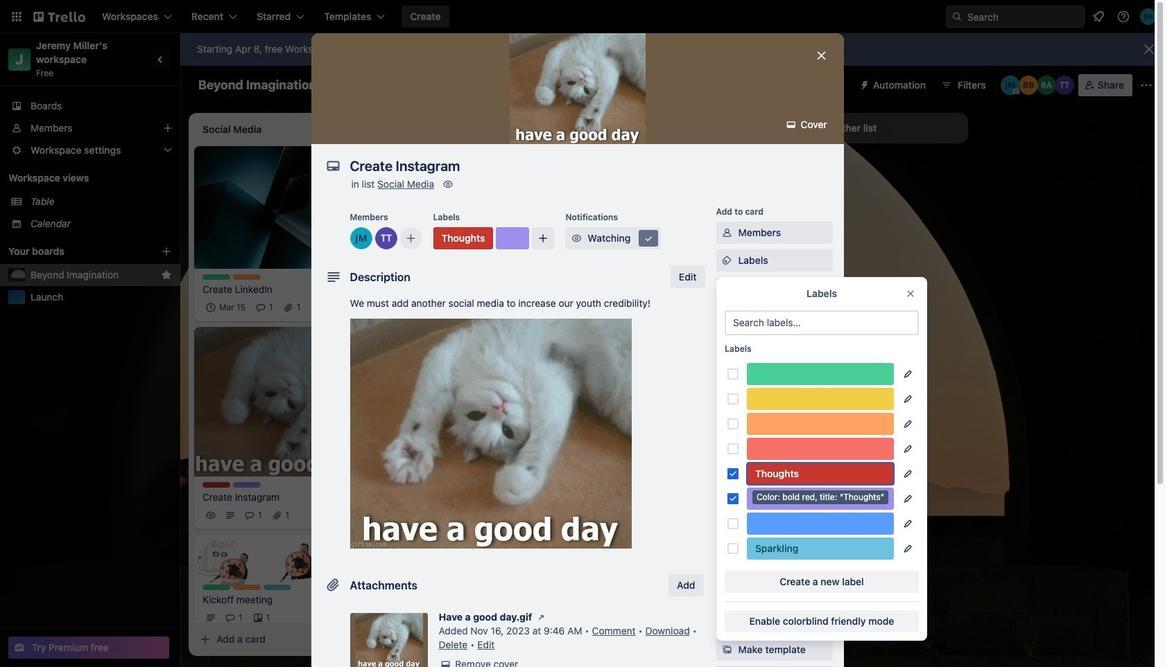 Task type: vqa. For each thing, say whether or not it's contained in the screenshot.
Jacob Simon (jacobsimon16) image
no



Task type: describe. For each thing, give the bounding box(es) containing it.
0 vertical spatial create from template… image
[[749, 375, 760, 386]]

1 vertical spatial jeremy miller (jeremymiller198) image
[[350, 227, 372, 250]]

0 horizontal spatial jeremy miller (jeremymiller198) image
[[527, 324, 544, 341]]

edit card image
[[346, 333, 357, 344]]

1 horizontal spatial color: sky, title: "sparkling" element
[[747, 538, 894, 560]]

back to home image
[[33, 6, 85, 28]]

Search labels… text field
[[725, 311, 919, 336]]

search image
[[951, 11, 963, 22]]

primary element
[[0, 0, 1165, 33]]

2 vertical spatial color: green, title: none image
[[203, 585, 230, 591]]

color: yellow, title: none image
[[747, 388, 894, 411]]

terry turtle (terryturtle) image for top color: green, title: none image
[[342, 299, 359, 316]]

ruby anderson (rubyanderson7) image for left jeremy miller (jeremymiller198) icon
[[546, 324, 563, 341]]

your boards with 2 items element
[[8, 243, 140, 260]]

starred icon image
[[161, 270, 172, 281]]

have\_a\_good\_day.gif image
[[350, 319, 631, 549]]

0 notifications image
[[1090, 8, 1107, 25]]

color: purple, title: none image
[[233, 483, 261, 488]]

customize views image
[[536, 78, 550, 92]]

create from template… image
[[355, 635, 366, 646]]



Task type: locate. For each thing, give the bounding box(es) containing it.
ruby anderson (rubyanderson7) image for bob builder (bobbuilder40) icon at the top of page
[[1037, 76, 1056, 95]]

1 vertical spatial color: orange, title: none image
[[747, 413, 894, 436]]

open information menu image
[[1117, 10, 1130, 24]]

Board name text field
[[191, 74, 323, 96]]

0 vertical spatial color: orange, title: none image
[[233, 274, 261, 280]]

0 vertical spatial terry turtle (terryturtle) image
[[342, 299, 359, 316]]

0 vertical spatial color: green, title: none image
[[203, 274, 230, 280]]

ruby anderson (rubyanderson7) image
[[1037, 76, 1056, 95], [546, 324, 563, 341]]

1 vertical spatial terry turtle (terryturtle) image
[[342, 610, 359, 627]]

0 vertical spatial color: purple, title: none image
[[496, 227, 529, 250]]

1 horizontal spatial ruby anderson (rubyanderson7) image
[[1037, 76, 1056, 95]]

jeremy miller (jeremymiller198) image
[[1001, 76, 1020, 95], [350, 227, 372, 250], [342, 508, 359, 524]]

2 terry turtle (terryturtle) image from the top
[[342, 610, 359, 627]]

1 horizontal spatial color: orange, title: none image
[[747, 413, 894, 436]]

terry turtle (terryturtle) image
[[342, 299, 359, 316], [342, 610, 359, 627]]

1 vertical spatial color: green, title: none image
[[747, 363, 894, 386]]

jeremy miller (jeremymiller198) image
[[1140, 8, 1157, 25], [527, 324, 544, 341]]

color: green, title: none image up color: yellow, title: none image
[[747, 363, 894, 386]]

1 horizontal spatial jeremy miller (jeremymiller198) image
[[1140, 8, 1157, 25]]

1 vertical spatial create from template… image
[[552, 417, 563, 428]]

1 vertical spatial jeremy miller (jeremymiller198) image
[[527, 324, 544, 341]]

0 horizontal spatial color: orange, title: none image
[[233, 274, 261, 280]]

1 vertical spatial color: purple, title: none image
[[747, 488, 894, 510]]

color: purple, title: none image
[[496, 227, 529, 250], [747, 488, 894, 510]]

1 vertical spatial ruby anderson (rubyanderson7) image
[[546, 324, 563, 341]]

color: red, title: none image
[[747, 438, 894, 460]]

Search field
[[963, 6, 1084, 27]]

color: sky, title: "sparkling" element right color: orange, title: none icon
[[264, 585, 291, 591]]

show menu image
[[1139, 78, 1153, 92]]

color: bold red, title: "thoughts" element
[[433, 227, 493, 250], [399, 358, 427, 363], [747, 463, 894, 485], [203, 483, 230, 488]]

tooltip
[[752, 491, 889, 505]]

0 horizontal spatial color: purple, title: none image
[[496, 227, 529, 250]]

terry turtle (terryturtle) image
[[1055, 76, 1074, 95], [375, 227, 397, 250], [508, 324, 524, 341], [322, 508, 339, 524]]

color: green, title: none image
[[203, 274, 230, 280], [747, 363, 894, 386], [203, 585, 230, 591]]

0 vertical spatial jeremy miller (jeremymiller198) image
[[1001, 76, 1020, 95]]

None text field
[[343, 154, 801, 179]]

color: orange, title: none image
[[233, 274, 261, 280], [747, 413, 894, 436]]

0 horizontal spatial ruby anderson (rubyanderson7) image
[[546, 324, 563, 341]]

color: green, title: none image right "starred icon"
[[203, 274, 230, 280]]

close popover image
[[905, 288, 916, 300]]

add members to card image
[[405, 232, 416, 245]]

0 horizontal spatial create from template… image
[[552, 417, 563, 428]]

color: orange, title: none image
[[233, 585, 261, 591]]

bob builder (bobbuilder40) image
[[1019, 76, 1038, 95]]

2 vertical spatial jeremy miller (jeremymiller198) image
[[342, 508, 359, 524]]

1 horizontal spatial color: purple, title: none image
[[747, 488, 894, 510]]

sm image
[[784, 118, 798, 132], [570, 232, 584, 245], [720, 254, 734, 268], [720, 588, 734, 602]]

None checkbox
[[419, 286, 492, 302], [203, 299, 250, 316], [419, 286, 492, 302], [203, 299, 250, 316]]

color: sky, title: "sparkling" element down color: blue, title: none image
[[747, 538, 894, 560]]

terry turtle (terryturtle) image for color: green, title: none image to the bottom
[[342, 610, 359, 627]]

terry turtle (terryturtle) image up create from template… image
[[342, 610, 359, 627]]

0 vertical spatial ruby anderson (rubyanderson7) image
[[1037, 76, 1056, 95]]

color: sky, title: "sparkling" element
[[747, 538, 894, 560], [264, 585, 291, 591]]

color: green, title: none image left color: orange, title: none icon
[[203, 585, 230, 591]]

add board image
[[161, 246, 172, 257]]

1 vertical spatial color: sky, title: "sparkling" element
[[264, 585, 291, 591]]

terry turtle (terryturtle) image up edit card image
[[342, 299, 359, 316]]

0 vertical spatial jeremy miller (jeremymiller198) image
[[1140, 8, 1157, 25]]

0 vertical spatial color: sky, title: "sparkling" element
[[747, 538, 894, 560]]

1 terry turtle (terryturtle) image from the top
[[342, 299, 359, 316]]

1 horizontal spatial create from template… image
[[749, 375, 760, 386]]

sm image
[[854, 74, 873, 94], [441, 178, 455, 191], [720, 226, 734, 240], [642, 232, 656, 245], [534, 611, 548, 625], [720, 616, 734, 630], [720, 644, 734, 657], [439, 658, 453, 668]]

0 horizontal spatial color: sky, title: "sparkling" element
[[264, 585, 291, 591]]

create from template… image
[[749, 375, 760, 386], [552, 417, 563, 428]]

color: blue, title: none image
[[747, 513, 894, 535]]



